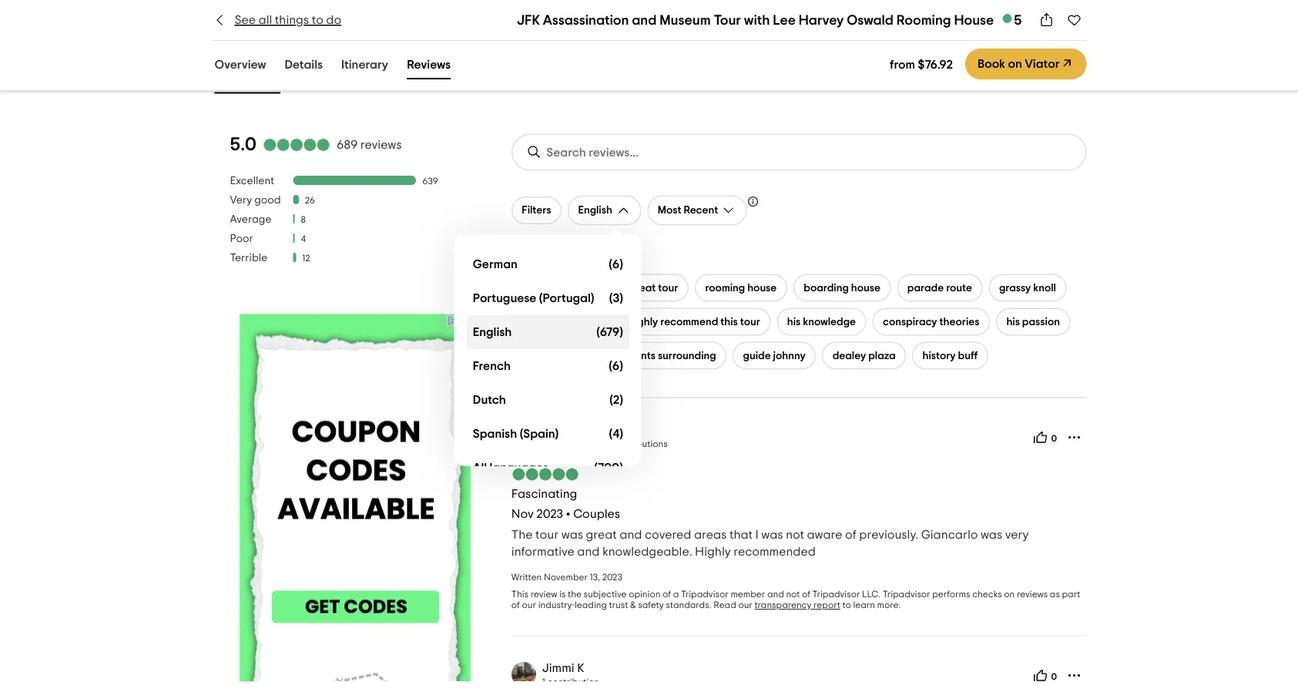 Task type: vqa. For each thing, say whether or not it's contained in the screenshot.
'Knoll'
yes



Task type: locate. For each thing, give the bounding box(es) containing it.
his for his knowledge
[[788, 316, 801, 327]]

0 horizontal spatial tour
[[536, 528, 559, 541]]

2 his from the left
[[1007, 316, 1020, 327]]

tripadvisor up standards.
[[681, 590, 729, 599]]

0 vertical spatial on
[[1008, 58, 1023, 70]]

option containing english
[[467, 315, 629, 349]]

0 horizontal spatial great
[[586, 528, 617, 541]]

0 horizontal spatial reviews
[[215, 66, 280, 84]]

house for boarding house
[[851, 282, 881, 293]]

1 vertical spatial open options menu image
[[1067, 668, 1083, 682]]

639
[[423, 177, 438, 186]]

13,
[[590, 573, 600, 582]]

1 vertical spatial english
[[473, 326, 512, 338]]

terrible
[[230, 253, 268, 264]]

6 option from the top
[[467, 417, 629, 451]]

fascinating
[[512, 488, 578, 500]]

1 0 from the top
[[1052, 434, 1057, 443]]

1 horizontal spatial tripadvisor
[[813, 590, 860, 599]]

report
[[814, 601, 841, 610]]

on inside "link"
[[1008, 58, 1023, 70]]

reviews button right itinerary button
[[404, 54, 454, 79]]

1 open options menu image from the top
[[1067, 430, 1083, 445]]

german
[[473, 258, 517, 270]]

tour right the this
[[741, 316, 761, 327]]

and up transparency
[[768, 590, 784, 599]]

option containing portuguese (portugal)
[[467, 281, 629, 315]]

1 vertical spatial 4
[[605, 440, 610, 449]]

reviews
[[407, 58, 451, 71], [215, 66, 280, 84]]

5.0 of 5 bubbles image left 689
[[263, 139, 331, 151]]

5.0 of 5 bubbles image
[[263, 139, 331, 151], [512, 468, 579, 481]]

tour up the recommend
[[658, 282, 679, 293]]

guide
[[743, 350, 771, 361]]

reviews inside this review is the subjective opinion of a tripadvisor member and not of tripadvisor llc. tripadvisor performs checks on reviews as part of our industry-leading trust & safety standards. read our
[[1017, 590, 1048, 599]]

1 horizontal spatial to
[[843, 601, 852, 610]]

0 horizontal spatial was
[[562, 528, 583, 541]]

1 vertical spatial on
[[1005, 590, 1015, 599]]

2 option from the top
[[467, 281, 629, 315]]

of down this
[[512, 601, 520, 610]]

reviews for 'reviews' button to the right
[[407, 58, 451, 71]]

share image
[[1039, 12, 1055, 28]]

nov
[[512, 508, 534, 520]]

poor
[[230, 234, 253, 244]]

details button
[[282, 54, 326, 79]]

tour for great
[[658, 282, 679, 293]]

of right aware
[[846, 528, 857, 541]]

tour up informative
[[536, 528, 559, 541]]

2 horizontal spatial tripadvisor
[[883, 590, 931, 599]]

list box
[[454, 235, 642, 484]]

1 horizontal spatial reviews
[[1017, 590, 1048, 599]]

his inside his passion button
[[1007, 316, 1020, 327]]

excellent
[[230, 176, 274, 187]]

surrounding
[[658, 350, 716, 361]]

open options menu image for robert b
[[1067, 430, 1083, 445]]

buff
[[959, 350, 978, 361]]

all
[[473, 461, 487, 474]]

12
[[302, 254, 310, 263]]

all languages
[[473, 461, 548, 474]]

4
[[301, 234, 306, 244], [605, 440, 610, 449]]

his left passion
[[1007, 316, 1020, 327]]

and up the 13,
[[578, 545, 600, 558]]

grassy
[[1000, 282, 1032, 293]]

reviews button
[[404, 54, 454, 79], [212, 61, 284, 94]]

contributions
[[612, 440, 668, 449]]

(6) left events
[[609, 360, 623, 372]]

overview
[[215, 58, 266, 71]]

0 vertical spatial 0
[[1052, 434, 1057, 443]]

not up recommended
[[786, 528, 805, 541]]

4 down 8
[[301, 234, 306, 244]]

2 0 button from the top
[[1029, 663, 1062, 682]]

languages
[[489, 461, 548, 474]]

1 horizontal spatial tour
[[658, 282, 679, 293]]

our down member
[[739, 601, 753, 610]]

this
[[721, 316, 738, 327]]

house right rooming at the top right of page
[[748, 282, 777, 293]]

itinerary button
[[338, 54, 392, 79]]

great right (3)
[[629, 282, 656, 293]]

tour inside the tour was great and covered areas that i was not aware of previously. giancarlo was very informative and knowledgeable. highly recommended
[[536, 528, 559, 541]]

events surrounding
[[624, 350, 716, 361]]

popular
[[512, 251, 555, 264]]

1 vertical spatial reviews
[[1017, 590, 1048, 599]]

leading
[[575, 601, 607, 610]]

our down this
[[522, 601, 536, 610]]

reviews button down 'see'
[[212, 61, 284, 94]]

boarding house button
[[794, 274, 891, 302]]

1 horizontal spatial great
[[629, 282, 656, 293]]

great down couples
[[586, 528, 617, 541]]

on right the book
[[1008, 58, 1023, 70]]

0 vertical spatial 4
[[301, 234, 306, 244]]

tab list containing overview
[[193, 51, 473, 82]]

on
[[1008, 58, 1023, 70], [1005, 590, 1015, 599]]

1 vertical spatial (6)
[[609, 360, 623, 372]]

(spain)
[[520, 427, 559, 440]]

1 horizontal spatial house
[[851, 282, 881, 293]]

jfk assassination and museum tour with lee harvey oswald rooming house
[[517, 13, 994, 27]]

tripadvisor up transparency report to learn more.
[[813, 590, 860, 599]]

not up transparency report link
[[786, 590, 800, 599]]

2 not from the top
[[786, 590, 800, 599]]

list box containing german
[[454, 235, 642, 484]]

(6) for german
[[609, 258, 623, 270]]

knoll
[[1034, 282, 1057, 293]]

1 not from the top
[[786, 528, 805, 541]]

house
[[748, 282, 777, 293], [851, 282, 881, 293]]

0 horizontal spatial 2023
[[537, 508, 563, 520]]

his inside his knowledge button
[[788, 316, 801, 327]]

7 option from the top
[[467, 451, 629, 484]]

industry-
[[538, 601, 575, 610]]

aware
[[807, 528, 843, 541]]

jfk assassination button
[[512, 274, 613, 302]]

2 house from the left
[[851, 282, 881, 293]]

1 (6) from the top
[[609, 258, 623, 270]]

plaza
[[869, 350, 896, 361]]

house inside 'button'
[[748, 282, 777, 293]]

portuguese
[[473, 292, 536, 304]]

recommend
[[661, 316, 719, 327]]

0 horizontal spatial our
[[522, 601, 536, 610]]

0 vertical spatial (6)
[[609, 258, 623, 270]]

1 was from the left
[[562, 528, 583, 541]]

1 vertical spatial not
[[786, 590, 800, 599]]

to left do
[[312, 14, 324, 26]]

1 horizontal spatial his
[[1007, 316, 1020, 327]]

french
[[473, 360, 511, 372]]

a
[[673, 590, 679, 599]]

as
[[1050, 590, 1060, 599]]

transparency
[[755, 601, 812, 610]]

1 his from the left
[[788, 316, 801, 327]]

1 0 button from the top
[[1029, 425, 1062, 450]]

2 horizontal spatial was
[[981, 528, 1003, 541]]

with
[[744, 13, 770, 27]]

was right i
[[762, 528, 784, 541]]

0 horizontal spatial to
[[312, 14, 324, 26]]

fascinating nov 2023 • couples
[[512, 488, 621, 520]]

4 right ct
[[605, 440, 610, 449]]

reviews left the as
[[1017, 590, 1048, 599]]

2 open options menu image from the top
[[1067, 668, 1083, 682]]

of up transparency report link
[[802, 590, 811, 599]]

0 button for robert b
[[1029, 425, 1062, 450]]

1 horizontal spatial english
[[579, 205, 613, 216]]

0 vertical spatial open options menu image
[[1067, 430, 1083, 445]]

jimmi k image
[[512, 662, 536, 682]]

his passion button
[[996, 308, 1071, 336]]

0 vertical spatial 0 button
[[1029, 425, 1062, 450]]

learn
[[854, 601, 876, 610]]

(6) for french
[[609, 360, 623, 372]]

on right checks on the right bottom of the page
[[1005, 590, 1015, 599]]

2 (6) from the top
[[609, 360, 623, 372]]

0 vertical spatial tour
[[658, 282, 679, 293]]

tripadvisor up more.
[[883, 590, 931, 599]]

0 for robert b
[[1052, 434, 1057, 443]]

safety
[[638, 601, 664, 610]]

was down • in the bottom left of the page
[[562, 528, 583, 541]]

option
[[467, 247, 629, 281], [467, 281, 629, 315], [467, 315, 629, 349], [467, 349, 629, 383], [467, 383, 629, 417], [467, 417, 629, 451], [467, 451, 629, 484]]

english up mentions
[[579, 205, 613, 216]]

house inside button
[[851, 282, 881, 293]]

1 vertical spatial 2023
[[602, 573, 623, 582]]

1 tripadvisor from the left
[[681, 590, 729, 599]]

advertisement region
[[240, 314, 471, 682]]

1 vertical spatial 0
[[1052, 672, 1057, 681]]

reviews right itinerary on the left of the page
[[407, 58, 451, 71]]

i
[[756, 528, 759, 541]]

5 option from the top
[[467, 383, 629, 417]]

2023 left • in the bottom left of the page
[[537, 508, 563, 520]]

more.
[[878, 601, 901, 610]]

0 vertical spatial to
[[312, 14, 324, 26]]

overview button
[[212, 54, 269, 79]]

details
[[285, 58, 323, 71]]

0 vertical spatial great
[[629, 282, 656, 293]]

was left very
[[981, 528, 1003, 541]]

2023 right the 13,
[[602, 573, 623, 582]]

2023
[[537, 508, 563, 520], [602, 573, 623, 582]]

not inside this review is the subjective opinion of a tripadvisor member and not of tripadvisor llc. tripadvisor performs checks on reviews as part of our industry-leading trust & safety standards. read our
[[786, 590, 800, 599]]

giancarlo
[[922, 528, 978, 541]]

0 vertical spatial english
[[579, 205, 613, 216]]

0 horizontal spatial his
[[788, 316, 801, 327]]

see all things to do
[[235, 14, 342, 26]]

tab list
[[193, 51, 473, 82], [193, 57, 1106, 97]]

1 vertical spatial 0 button
[[1029, 663, 1062, 682]]

from
[[890, 58, 916, 71]]

26
[[305, 196, 315, 205]]

1 our from the left
[[522, 601, 536, 610]]

that
[[730, 528, 753, 541]]

and up knowledgeable.
[[620, 528, 642, 541]]

5.0 of 5 bubbles image up fascinating link
[[512, 468, 579, 481]]

1 horizontal spatial 2023
[[602, 573, 623, 582]]

robert b image
[[512, 424, 536, 449]]

1 horizontal spatial was
[[762, 528, 784, 541]]

jimmi k
[[542, 662, 584, 674]]

q&a button
[[296, 61, 341, 94]]

2 0 from the top
[[1052, 672, 1057, 681]]

house
[[955, 13, 994, 27]]

0 vertical spatial not
[[786, 528, 805, 541]]

1 vertical spatial great
[[586, 528, 617, 541]]

on inside this review is the subjective opinion of a tripadvisor member and not of tripadvisor llc. tripadvisor performs checks on reviews as part of our industry-leading trust & safety standards. read our
[[1005, 590, 1015, 599]]

open options menu image
[[1067, 430, 1083, 445], [1067, 668, 1083, 682]]

1 house from the left
[[748, 282, 777, 293]]

the tour was great and covered areas that i was not aware of previously. giancarlo was very informative and knowledgeable. highly recommended
[[512, 528, 1029, 558]]

parade
[[908, 282, 944, 293]]

4 option from the top
[[467, 349, 629, 383]]

2 vertical spatial tour
[[536, 528, 559, 541]]

reviews right 689
[[361, 139, 402, 151]]

3 option from the top
[[467, 315, 629, 349]]

route
[[947, 282, 973, 293]]

to left learn
[[843, 601, 852, 610]]

0 vertical spatial 2023
[[537, 508, 563, 520]]

(6)
[[609, 258, 623, 270], [609, 360, 623, 372]]

and inside this review is the subjective opinion of a tripadvisor member and not of tripadvisor llc. tripadvisor performs checks on reviews as part of our industry-leading trust & safety standards. read our
[[768, 590, 784, 599]]

option containing dutch
[[467, 383, 629, 417]]

transparency report link
[[755, 601, 841, 610]]

his up "johnny"
[[788, 316, 801, 327]]

1 option from the top
[[467, 247, 629, 281]]

1 tab list from the top
[[193, 51, 473, 82]]

1 horizontal spatial 4
[[605, 440, 610, 449]]

2 tab list from the top
[[193, 57, 1106, 97]]

boarding
[[804, 282, 849, 293]]

save to a trip image
[[1067, 12, 1083, 28]]

1 horizontal spatial reviews
[[407, 58, 451, 71]]

robert b link
[[542, 424, 591, 436]]

spanish
[[473, 427, 517, 440]]

0 horizontal spatial tripadvisor
[[681, 590, 729, 599]]

reviews down 'see'
[[215, 66, 280, 84]]

(6) right mentions
[[609, 258, 623, 270]]

0 horizontal spatial reviews
[[361, 139, 402, 151]]

his for his passion
[[1007, 316, 1020, 327]]

written november 13, 2023
[[512, 573, 623, 582]]

dutch
[[473, 393, 506, 406]]

0 horizontal spatial house
[[748, 282, 777, 293]]

the
[[568, 590, 582, 599]]

of left a
[[663, 590, 671, 599]]

1 vertical spatial 5.0 of 5 bubbles image
[[512, 468, 579, 481]]

tab list containing reviews
[[193, 57, 1106, 97]]

0 vertical spatial 5.0 of 5 bubbles image
[[263, 139, 331, 151]]

(portugal)
[[539, 292, 594, 304]]

part
[[1062, 590, 1081, 599]]

2023 inside fascinating nov 2023 • couples
[[537, 508, 563, 520]]

llc.
[[863, 590, 881, 599]]

0 horizontal spatial 4
[[301, 234, 306, 244]]

1 vertical spatial tour
[[741, 316, 761, 327]]

1 horizontal spatial our
[[739, 601, 753, 610]]

conspiracy theories button
[[873, 308, 990, 336]]

english up french
[[473, 326, 512, 338]]

the
[[512, 528, 533, 541]]

house right boarding
[[851, 282, 881, 293]]



Task type: describe. For each thing, give the bounding box(es) containing it.
option containing german
[[467, 247, 629, 281]]

highly recommend this tour button
[[619, 308, 771, 336]]

highly
[[629, 316, 658, 327]]

informative
[[512, 545, 575, 558]]

dealey plaza
[[833, 350, 896, 361]]

parade route button
[[897, 274, 983, 302]]

events
[[624, 350, 656, 361]]

book on viator link
[[966, 49, 1087, 79]]

english button
[[568, 195, 642, 225]]

assassination
[[543, 13, 629, 27]]

2 horizontal spatial tour
[[741, 316, 761, 327]]

reviews for leftmost 'reviews' button
[[215, 66, 280, 84]]

highly
[[695, 545, 731, 558]]

0 horizontal spatial 5.0 of 5 bubbles image
[[263, 139, 331, 151]]

this review is the subjective opinion of a tripadvisor member and not of tripadvisor llc. tripadvisor performs checks on reviews as part of our industry-leading trust & safety standards. read our
[[512, 590, 1081, 610]]

spanish (spain)
[[473, 427, 559, 440]]

$76.92
[[918, 58, 953, 71]]

his passion
[[1007, 316, 1060, 327]]

things
[[275, 14, 309, 26]]

not inside the tour was great and covered areas that i was not aware of previously. giancarlo was very informative and knowledgeable. highly recommended
[[786, 528, 805, 541]]

great inside the tour was great and covered areas that i was not aware of previously. giancarlo was very informative and knowledgeable. highly recommended
[[586, 528, 617, 541]]

history buff
[[923, 350, 978, 361]]

portuguese (portugal)
[[473, 292, 594, 304]]

jfk assassination
[[522, 282, 602, 293]]

guide johnny button
[[733, 342, 816, 370]]

(3)
[[609, 292, 623, 304]]

book depository
[[522, 316, 602, 327]]

couples
[[574, 508, 621, 520]]

viator
[[1025, 58, 1060, 70]]

opinion
[[629, 590, 661, 599]]

option containing spanish (spain)
[[467, 417, 629, 451]]

0 horizontal spatial reviews button
[[212, 61, 284, 94]]

filters
[[522, 205, 552, 216]]

mentions
[[558, 251, 608, 264]]

tour
[[714, 13, 741, 27]]

of inside the tour was great and covered areas that i was not aware of previously. giancarlo was very informative and knowledgeable. highly recommended
[[846, 528, 857, 541]]

(700)
[[594, 461, 623, 474]]

fascinating link
[[512, 488, 578, 500]]

Search search field
[[547, 145, 675, 160]]

knowledgeable.
[[603, 545, 693, 558]]

4 inside filter reviews element
[[301, 234, 306, 244]]

highly recommend this tour
[[629, 316, 761, 327]]

review
[[531, 590, 558, 599]]

book
[[978, 58, 1006, 70]]

1 vertical spatial to
[[843, 601, 852, 610]]

read
[[714, 601, 737, 610]]

transparency report to learn more.
[[755, 601, 901, 610]]

trust
[[609, 601, 628, 610]]

english inside english popup button
[[579, 205, 613, 216]]

previously.
[[860, 528, 919, 541]]

see all things to do link
[[212, 12, 342, 29]]

rooming
[[897, 13, 952, 27]]

filter reviews element
[[230, 175, 481, 271]]

johnny
[[774, 350, 806, 361]]

(2)
[[609, 393, 623, 406]]

2 tripadvisor from the left
[[813, 590, 860, 599]]

open options menu image for jimmi k
[[1067, 668, 1083, 682]]

search image
[[527, 145, 542, 160]]

most
[[658, 205, 682, 216]]

grassy knoll
[[1000, 282, 1057, 293]]

3 tripadvisor from the left
[[883, 590, 931, 599]]

events surrounding button
[[614, 342, 727, 370]]

parade route
[[908, 282, 973, 293]]

performs
[[933, 590, 971, 599]]

•
[[566, 508, 571, 520]]

theories
[[940, 316, 980, 327]]

house for rooming house
[[748, 282, 777, 293]]

0 for jimmi k
[[1052, 672, 1057, 681]]

oswald
[[847, 13, 894, 27]]

recommended
[[734, 545, 816, 558]]

robert b stratford, ct 4 contributions
[[542, 424, 668, 449]]

history
[[923, 350, 956, 361]]

guide johnny
[[743, 350, 806, 361]]

0 horizontal spatial english
[[473, 326, 512, 338]]

3 was from the left
[[981, 528, 1003, 541]]

1 horizontal spatial reviews button
[[404, 54, 454, 79]]

option containing french
[[467, 349, 629, 383]]

all
[[259, 14, 272, 26]]

do
[[326, 14, 342, 26]]

knowledge
[[803, 316, 856, 327]]

harvey
[[799, 13, 844, 27]]

stratford,
[[542, 440, 583, 449]]

2 was from the left
[[762, 528, 784, 541]]

great inside button
[[629, 282, 656, 293]]

1 horizontal spatial 5.0 of 5 bubbles image
[[512, 468, 579, 481]]

&
[[630, 601, 636, 610]]

popular mentions
[[512, 251, 608, 264]]

option containing all languages
[[467, 451, 629, 484]]

2 our from the left
[[739, 601, 753, 610]]

8
[[301, 215, 306, 224]]

and left 'museum' on the right of the page
[[632, 13, 657, 27]]

lee
[[773, 13, 796, 27]]

his knowledge
[[788, 316, 856, 327]]

rooming
[[706, 282, 745, 293]]

subjective
[[584, 590, 627, 599]]

jimmi k link
[[542, 662, 584, 674]]

0 button for jimmi k
[[1029, 663, 1062, 682]]

0 vertical spatial reviews
[[361, 139, 402, 151]]

most recent
[[658, 205, 718, 216]]

average
[[230, 214, 272, 225]]

member
[[731, 590, 766, 599]]

4 inside 'robert b stratford, ct 4 contributions'
[[605, 440, 610, 449]]

rooming house button
[[695, 274, 788, 302]]

tour for the
[[536, 528, 559, 541]]

conspiracy
[[883, 316, 938, 327]]

history buff button
[[913, 342, 989, 370]]

jimmi
[[542, 662, 575, 674]]

689
[[337, 139, 358, 151]]

dealey
[[833, 350, 866, 361]]

areas
[[694, 528, 727, 541]]

robert
[[542, 424, 581, 436]]



